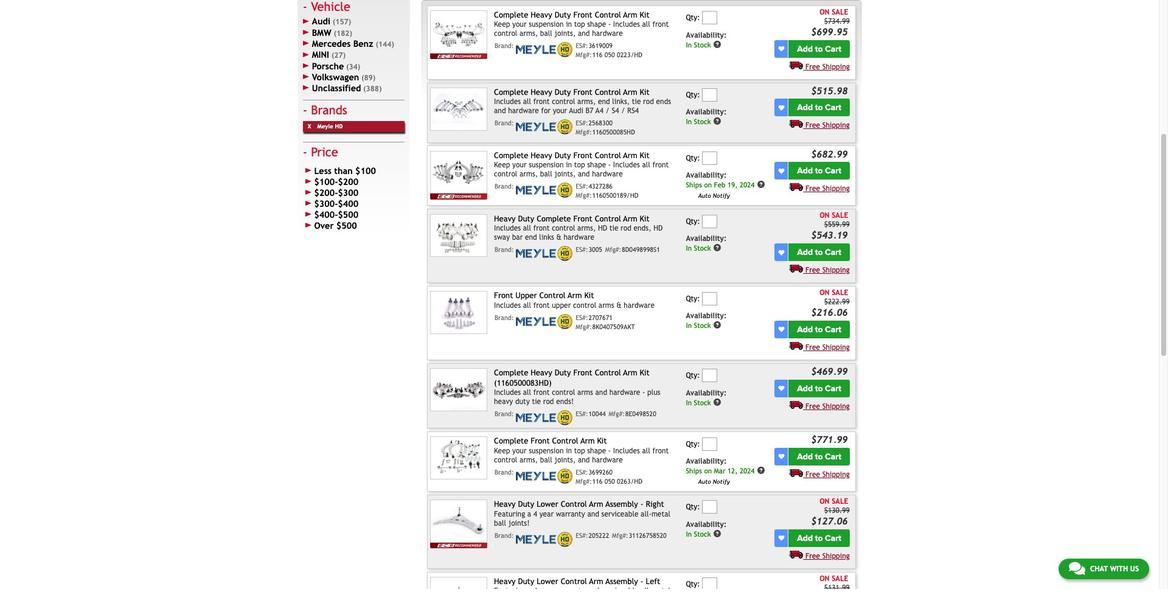 Task type: describe. For each thing, give the bounding box(es) containing it.
8 free shipping from the top
[[806, 552, 850, 560]]

qty: for es#: 3005 mfg#: 8d0498998s1
[[686, 217, 700, 226]]

to for 7th the add to cart button
[[815, 452, 823, 462]]

duty inside complete heavy duty front control arm kit includes all front control arms, end links, tie rod ends and hardware for your audi b7 a4 / s4 / rs4
[[555, 88, 571, 97]]

joints!
[[509, 519, 530, 527]]

control inside complete heavy duty front control arm kit (1160500083hd) includes all front control arms and hardware - plus heavy duty tie rod ends!
[[595, 368, 621, 377]]

in for $543.19
[[686, 244, 692, 252]]

front inside complete heavy duty front control arm kit includes all front control arms, end links, tie rod ends and hardware for your audi b7 a4 / s4 / rs4
[[534, 98, 550, 106]]

(27)
[[332, 51, 346, 60]]

in inside complete front control arm kit keep your suspension in top shape - includes all front control arms, ball joints, and hardware
[[566, 447, 572, 455]]

$100-
[[314, 177, 338, 187]]

3 add to wish list image from the top
[[779, 454, 785, 460]]

sway
[[494, 233, 510, 242]]

control inside heavy duty lower control arm assembly - right featuring a 4 year warranty and serviceable all-metal ball joints!
[[561, 500, 587, 509]]

top for on sale
[[574, 20, 585, 29]]

4 add to cart from the top
[[797, 247, 842, 257]]

2568300
[[589, 119, 613, 127]]

3 add to cart from the top
[[797, 166, 842, 176]]

4 shipping from the top
[[823, 266, 850, 275]]

heavy duty lower control arm assembly - right featuring a 4 year warranty and serviceable all-metal ball joints!
[[494, 500, 671, 527]]

2 free shipping from the top
[[806, 121, 850, 130]]

brand: for es#: 4327286 mfg#: 1160500189/hd
[[495, 183, 514, 190]]

arm inside complete heavy duty front control arm kit includes all front control arms, end links, tie rod ends and hardware for your audi b7 a4 / s4 / rs4
[[623, 88, 638, 97]]

heavy inside heavy duty complete front control arm kit includes all front control arms, hd tie rod ends, hd sway bar end links & hardware
[[494, 214, 516, 223]]

your inside complete heavy duty front control arm kit includes all front control arms, end links, tie rod ends and hardware for your audi b7 a4 / s4 / rs4
[[553, 107, 567, 115]]

complete right es#3619009 - 116 050 0223/hd - complete heavy duty front control arm kit - keep your suspension in top shape - includes all front control arms, ball joints, and hardware - meyle hd - audi image
[[494, 10, 528, 19]]

es#205221 - 31126758519 - heavy duty lower control arm assembly - left - featuring a 4 year warranty and serviceable all-metal ball joints! - meyle hd - bmw image
[[430, 577, 487, 589]]

es#: 2568300 mfg#: 1160500085hd
[[576, 119, 635, 136]]

12,
[[728, 466, 738, 475]]

availability: in stock for $127.06
[[686, 520, 727, 538]]

1 horizontal spatial hd
[[598, 224, 607, 232]]

es#: for es#: 3619009 mfg#: 116 050 0223/hd
[[576, 42, 588, 50]]

1 / from the left
[[606, 107, 610, 115]]

hardware up 3619009
[[592, 29, 623, 38]]

& inside heavy duty complete front control arm kit includes all front control arms, hd tie rod ends, hd sway bar end links & hardware
[[556, 233, 562, 242]]

1160500085hd
[[592, 129, 635, 136]]

control inside complete front control arm kit keep your suspension in top shape - includes all front control arms, ball joints, and hardware
[[494, 456, 518, 464]]

arm down 205222
[[589, 577, 604, 586]]

qty: for es#: 3699260 mfg#: 116 050 0263/hd
[[686, 440, 700, 448]]

s4
[[612, 107, 619, 115]]

2 add to cart from the top
[[797, 103, 842, 113]]

control inside heavy duty complete front control arm kit includes all front control arms, hd tie rod ends, hd sway bar end links & hardware
[[595, 214, 621, 223]]

ends,
[[634, 224, 652, 232]]

5 on from the top
[[820, 575, 830, 583]]

3 add to cart button from the top
[[789, 162, 850, 180]]

all inside front upper control arm kit includes all front upper control arms & hardware
[[523, 301, 531, 310]]

es#10044 - 8e0498520 -  complete heavy duty front control arm kit (1160500083hd) - includes all front control arms and hardware - plus heavy duty tie rod ends! - meyle hd - audi image
[[430, 368, 487, 411]]

2 question sign image from the top
[[713, 398, 722, 406]]

add for fourth the add to cart button from the bottom of the page
[[797, 324, 813, 335]]

arm inside heavy duty lower control arm assembly - right featuring a 4 year warranty and serviceable all-metal ball joints!
[[589, 500, 604, 509]]

es#: for es#: 10044 mfg#: 8e0498520
[[576, 410, 588, 417]]

5 in from the top
[[686, 398, 692, 407]]

b7
[[586, 107, 594, 115]]

brand: for es#: 2568300 mfg#: 1160500085hd
[[495, 119, 514, 127]]

2 add to cart button from the top
[[789, 99, 850, 117]]

tie inside complete heavy duty front control arm kit (1160500083hd) includes all front control arms and hardware - plus heavy duty tie rod ends!
[[532, 397, 541, 406]]

- up 3619009
[[608, 20, 611, 29]]

0263/hd
[[617, 478, 643, 485]]

$100-$200 link
[[303, 177, 405, 188]]

less than $100 link
[[303, 166, 405, 177]]

front for es#: 3619009 mfg#: 116 050 0223/hd
[[574, 10, 593, 19]]

availability: for front upper control arm kit includes all front upper control arms & hardware
[[686, 312, 727, 320]]

brand: for es#: 10044 mfg#: 8e0498520
[[495, 410, 514, 417]]

unclassified
[[312, 83, 361, 93]]

free for 7th free shipping icon
[[806, 470, 820, 479]]

shape for on sale
[[587, 20, 606, 29]]

rod inside complete heavy duty front control arm kit (1160500083hd) includes all front control arms and hardware - plus heavy duty tie rod ends!
[[543, 397, 554, 406]]

hardware inside complete front control arm kit keep your suspension in top shape - includes all front control arms, ball joints, and hardware
[[592, 456, 623, 464]]

mfg#: for 3005
[[605, 246, 622, 253]]

complete for $515.98
[[494, 88, 528, 97]]

front inside complete heavy duty front control arm kit (1160500083hd) includes all front control arms and hardware - plus heavy duty tie rod ends!
[[534, 388, 550, 397]]

add to wish list image for 7th the add to cart button from the bottom
[[779, 105, 785, 111]]

bar
[[512, 233, 523, 242]]

5 availability: in stock from the top
[[686, 389, 727, 407]]

all inside complete heavy duty front control arm kit (1160500083hd) includes all front control arms and hardware - plus heavy duty tie rod ends!
[[523, 388, 531, 397]]

es#: for es#: 2707671 mfg#: 8k0407509akt
[[576, 314, 588, 321]]

7 free shipping image from the top
[[790, 469, 804, 477]]

0223/hd
[[617, 51, 643, 59]]

chat with us
[[1090, 565, 1139, 573]]

ball inside complete front control arm kit keep your suspension in top shape - includes all front control arms, ball joints, and hardware
[[540, 456, 553, 464]]

$400
[[338, 199, 359, 209]]

6 add to cart button from the top
[[789, 380, 850, 397]]

availability: inside availability: ships on feb 19, 2024
[[686, 171, 727, 180]]

chat with us link
[[1059, 559, 1150, 579]]

5 free shipping image from the top
[[790, 341, 804, 350]]

& inside front upper control arm kit includes all front upper control arms & hardware
[[617, 301, 622, 310]]

heavy duty complete front control arm kit includes all front control arms, hd tie rod ends, hd sway bar end links & hardware
[[494, 214, 663, 242]]

2 add to wish list image from the top
[[779, 326, 785, 333]]

8 add to cart button from the top
[[789, 529, 850, 547]]

keep for $682.99
[[494, 161, 510, 169]]

end inside complete heavy duty front control arm kit includes all front control arms, end links, tie rod ends and hardware for your audi b7 a4 / s4 / rs4
[[598, 98, 610, 106]]

includes inside complete heavy duty front control arm kit (1160500083hd) includes all front control arms and hardware - plus heavy duty tie rod ends!
[[494, 388, 521, 397]]

shape inside complete front control arm kit keep your suspension in top shape - includes all front control arms, ball joints, and hardware
[[587, 447, 606, 455]]

control inside front upper control arm kit includes all front upper control arms & hardware
[[573, 301, 597, 310]]

add for eighth the add to cart button from the bottom
[[797, 44, 813, 54]]

2 availability: in stock from the top
[[686, 108, 727, 126]]

add to wish list image for eighth the add to cart button from the bottom
[[779, 46, 785, 52]]

es#4327286 - 1160500189/hd - complete heavy duty front control arm kit - keep your suspension in top shape - includes all front control arms, ball joints, and hardware - meyle hd - audi porsche image
[[430, 151, 487, 194]]

hardware up 4327286
[[592, 170, 623, 178]]

arm inside heavy duty complete front control arm kit includes all front control arms, hd tie rod ends, hd sway bar end links & hardware
[[623, 214, 638, 223]]

availability: in stock for $699.95
[[686, 31, 727, 49]]

question sign image for complete heavy duty front control arm kit
[[713, 117, 722, 126]]

duty inside heavy duty lower control arm assembly - right featuring a 4 year warranty and serviceable all-metal ball joints!
[[518, 500, 534, 509]]

on sale
[[820, 575, 849, 583]]

control inside complete heavy duty front control arm kit includes all front control arms, end links, tie rod ends and hardware for your audi b7 a4 / s4 / rs4
[[595, 88, 621, 97]]

control inside complete heavy duty front control arm kit (1160500083hd) includes all front control arms and hardware - plus heavy duty tie rod ends!
[[552, 388, 575, 397]]

qty: for es#: 3619009 mfg#: 116 050 0223/hd
[[686, 13, 700, 22]]

availability: for complete heavy duty front control arm kit (1160500083hd) includes all front control arms and hardware - plus heavy duty tie rod ends!
[[686, 389, 727, 397]]

end inside heavy duty complete front control arm kit includes all front control arms, hd tie rod ends, hd sway bar end links & hardware
[[525, 233, 537, 242]]

$771.99
[[811, 434, 848, 445]]

feb
[[714, 181, 726, 189]]

3 free shipping from the top
[[806, 185, 850, 193]]

hardware inside heavy duty complete front control arm kit includes all front control arms, hd tie rod ends, hd sway bar end links & hardware
[[564, 233, 595, 242]]

kit inside front upper control arm kit includes all front upper control arms & hardware
[[585, 291, 594, 300]]

on for $682.99
[[704, 181, 712, 189]]

audi (157) bmw (182) mercedes benz (144) mini (27) porsche (34) volkswagen (89) unclassified (388)
[[312, 16, 394, 93]]

auto notify for $682.99
[[698, 193, 730, 199]]

brand: for es#: 2707671 mfg#: 8k0407509akt
[[495, 314, 514, 321]]

upper
[[552, 301, 571, 310]]

meyle hd - corporate logo image for es#: 2707671 mfg#: 8k0407509akt
[[516, 314, 573, 329]]

to for first the add to cart button from the bottom of the page
[[815, 533, 823, 543]]

31126758520
[[629, 532, 667, 539]]

es#3619009 - 116 050 0223/hd - complete heavy duty front control arm kit - keep your suspension in top shape - includes all front control arms, ball joints, and hardware - meyle hd - audi image
[[430, 10, 487, 53]]

0 horizontal spatial duty
[[515, 397, 530, 406]]

free for free shipping image at the right bottom of the page
[[806, 552, 820, 560]]

meyle hd - corporate logo image for es#: 2568300 mfg#: 1160500085hd
[[516, 119, 573, 135]]

2 in from the top
[[686, 117, 692, 126]]

4 free shipping image from the top
[[790, 264, 804, 273]]

add for 7th the add to cart button from the bottom
[[797, 103, 813, 113]]

control inside heavy duty complete front control arm kit includes all front control arms, hd tie rod ends, hd sway bar end links & hardware
[[552, 224, 575, 232]]

front inside complete front control arm kit keep your suspension in top shape - includes all front control arms, ball joints, and hardware
[[531, 437, 550, 446]]

hardware inside complete heavy duty front control arm kit (1160500083hd) includes all front control arms and hardware - plus heavy duty tie rod ends!
[[610, 388, 640, 397]]

3699260
[[589, 468, 613, 476]]

heavy inside complete heavy duty front control arm kit includes all front control arms, end links, tie rod ends and hardware for your audi b7 a4 / s4 / rs4
[[531, 88, 552, 97]]

for
[[541, 107, 551, 115]]

free shipping image
[[790, 550, 804, 559]]

all inside complete front control arm kit keep your suspension in top shape - includes all front control arms, ball joints, and hardware
[[642, 447, 650, 455]]

$200-
[[314, 188, 338, 198]]

heavy duty lower control arm assembly - left link
[[494, 577, 660, 586]]

right
[[646, 500, 664, 509]]

mar
[[714, 466, 726, 475]]

2 stock from the top
[[694, 117, 711, 126]]

assembly for left
[[606, 577, 638, 586]]

heavy duty lower control arm assembly - left
[[494, 577, 660, 586]]

add for third the add to cart button from the top
[[797, 166, 813, 176]]

8k0407509akt
[[592, 323, 635, 330]]

1 complete heavy duty front control arm kit link from the top
[[494, 10, 650, 19]]

year
[[540, 510, 554, 518]]

meyle
[[317, 123, 333, 130]]

plus
[[648, 388, 661, 397]]

1 add to wish list image from the top
[[779, 168, 785, 174]]

(144)
[[376, 40, 394, 49]]

availability: for heavy duty complete front control arm kit includes all front control arms, hd tie rod ends, hd sway bar end links & hardware
[[686, 234, 727, 243]]

4 add to cart button from the top
[[789, 243, 850, 261]]

meyle hd - corporate logo image for es#: 3619009 mfg#: 116 050 0223/hd
[[516, 42, 573, 57]]

front upper control arm kit includes all front upper control arms & hardware
[[494, 291, 655, 310]]

7 add to cart from the top
[[797, 452, 842, 462]]

and inside complete heavy duty front control arm kit (1160500083hd) includes all front control arms and hardware - plus heavy duty tie rod ends!
[[596, 388, 607, 397]]

1 free shipping image from the top
[[790, 61, 804, 69]]

hd inside brands x meyle hd
[[335, 123, 343, 130]]

10044
[[589, 410, 606, 417]]

1 add to cart from the top
[[797, 44, 842, 54]]

arms, inside heavy duty complete front control arm kit includes all front control arms, hd tie rod ends, hd sway bar end links & hardware
[[578, 224, 596, 232]]

arm inside front upper control arm kit includes all front upper control arms & hardware
[[568, 291, 582, 300]]

es#: for es#: 3699260 mfg#: 116 050 0263/hd
[[576, 468, 588, 476]]

and up 4327286
[[578, 170, 590, 178]]

add for 7th the add to cart button
[[797, 452, 813, 462]]

mfg#: for 2707671
[[576, 323, 592, 330]]

links
[[539, 233, 554, 242]]

shape for $682.99
[[587, 161, 606, 169]]

meyle hd - corporate logo image for es#: 4327286 mfg#: 1160500189/hd
[[516, 183, 573, 198]]

1 free shipping from the top
[[806, 62, 850, 71]]

arm down 1160500085hd
[[623, 151, 638, 160]]

meyle hd - corporate logo image for es#: 205222 mfg#: 31126758520
[[516, 532, 573, 547]]

5 shipping from the top
[[823, 343, 850, 352]]

control inside complete heavy duty front control arm kit includes all front control arms, end links, tie rod ends and hardware for your audi b7 a4 / s4 / rs4
[[552, 98, 575, 106]]

es#: 3619009 mfg#: 116 050 0223/hd
[[576, 42, 643, 59]]

rod inside heavy duty complete front control arm kit includes all front control arms, hd tie rod ends, hd sway bar end links & hardware
[[621, 224, 632, 232]]

free for 2nd free shipping icon from the top of the page
[[806, 121, 820, 130]]

complete for $771.99
[[494, 437, 528, 446]]

suspension for $682.99
[[529, 161, 564, 169]]

tie inside heavy duty complete front control arm kit includes all front control arms, hd tie rod ends, hd sway bar end links & hardware
[[610, 224, 619, 232]]

all inside complete heavy duty front control arm kit includes all front control arms, end links, tie rod ends and hardware for your audi b7 a4 / s4 / rs4
[[523, 98, 531, 106]]

$734.99
[[824, 17, 850, 26]]

es#: 2707671 mfg#: 8k0407509akt
[[576, 314, 635, 330]]

complete heavy duty front control arm kit link for $515.98
[[494, 88, 650, 97]]

$682.99
[[811, 148, 848, 159]]

availability: in stock for $216.06
[[686, 312, 727, 330]]

on sale $734.99 $699.95
[[811, 8, 850, 37]]

free for 1st free shipping icon from the top
[[806, 62, 820, 71]]

6 shipping from the top
[[823, 402, 850, 411]]

050 for on sale
[[605, 51, 615, 59]]

serviceable
[[602, 510, 639, 518]]

kit for es#: 4327286 mfg#: 1160500189/hd
[[640, 151, 650, 160]]

hardware inside front upper control arm kit includes all front upper control arms & hardware
[[624, 301, 655, 310]]

qty: for es#: 205222 mfg#: 31126758520
[[686, 503, 700, 511]]

(1160500083hd)
[[494, 378, 552, 387]]

rod inside complete heavy duty front control arm kit includes all front control arms, end links, tie rod ends and hardware for your audi b7 a4 / s4 / rs4
[[643, 98, 654, 106]]

5 add to cart button from the top
[[789, 321, 850, 338]]

your inside complete front control arm kit keep your suspension in top shape - includes all front control arms, ball joints, and hardware
[[512, 447, 527, 455]]

1 vertical spatial $500
[[336, 221, 357, 231]]

front upper control arm kit link
[[494, 291, 594, 300]]

es#: 3699260 mfg#: 116 050 0263/hd
[[576, 468, 643, 485]]

suspension inside complete front control arm kit keep your suspension in top shape - includes all front control arms, ball joints, and hardware
[[529, 447, 564, 455]]

1160500189/hd
[[592, 192, 639, 199]]

3619009
[[589, 42, 613, 50]]

2 free shipping image from the top
[[790, 120, 804, 128]]

es#: 3005 mfg#: 8d0498998s1
[[576, 246, 660, 253]]

qty: for es#: 4327286 mfg#: 1160500189/hd
[[686, 154, 700, 162]]

kit for es#: 2568300 mfg#: 1160500085hd
[[640, 88, 650, 97]]

5 stock from the top
[[694, 398, 711, 407]]

mercedes
[[312, 38, 351, 49]]

cart for 7th the add to cart button from the bottom
[[825, 103, 842, 113]]

mfg#: for 3619009
[[576, 51, 592, 59]]

4327286
[[589, 183, 613, 190]]

7 add to cart button from the top
[[789, 448, 850, 466]]

tie inside complete heavy duty front control arm kit includes all front control arms, end links, tie rod ends and hardware for your audi b7 a4 / s4 / rs4
[[632, 98, 641, 106]]

and inside heavy duty lower control arm assembly - right featuring a 4 year warranty and serviceable all-metal ball joints!
[[588, 510, 599, 518]]

es#2707671 - 8k0407509akt - front upper control arm kit - includes all front upper control arms & hardware - meyle hd - audi image
[[430, 291, 487, 334]]

front inside heavy duty complete front control arm kit includes all front control arms, hd tie rod ends, hd sway bar end links & hardware
[[534, 224, 550, 232]]

ends
[[656, 98, 671, 106]]

brand: for es#: 3619009 mfg#: 116 050 0223/hd
[[495, 42, 514, 50]]

1 shipping from the top
[[823, 62, 850, 71]]

1 vertical spatial heavy
[[494, 397, 513, 406]]

auto notify for $771.99
[[698, 478, 730, 485]]

4 free shipping from the top
[[806, 266, 850, 275]]

$400-$500 link
[[303, 210, 405, 221]]

on sale $559.99 $543.19
[[811, 211, 850, 241]]

kit for es#: 3005 mfg#: 8d0498998s1
[[640, 214, 650, 223]]

all inside heavy duty complete front control arm kit includes all front control arms, hd tie rod ends, hd sway bar end links & hardware
[[523, 224, 531, 232]]

mfg#: for 2568300
[[576, 129, 592, 136]]

7 free shipping from the top
[[806, 470, 850, 479]]

6 free shipping from the top
[[806, 402, 850, 411]]

$222.99
[[824, 298, 850, 306]]

3005
[[589, 246, 603, 253]]

6 free shipping image from the top
[[790, 400, 804, 409]]

0 vertical spatial $500
[[338, 210, 359, 220]]

complete heavy duty front control arm kit (1160500083hd) includes all front control arms and hardware - plus heavy duty tie rod ends!
[[494, 368, 661, 406]]

es#: 10044 mfg#: 8e0498520
[[576, 410, 657, 417]]

sale for $699.95
[[832, 8, 849, 16]]

brands
[[311, 103, 347, 117]]

ends!
[[556, 397, 574, 406]]

1 add to cart button from the top
[[789, 40, 850, 58]]

links,
[[612, 98, 630, 106]]

joints, for on sale
[[555, 29, 576, 38]]

in for $682.99
[[566, 161, 572, 169]]

5 add to cart from the top
[[797, 324, 842, 335]]

chat
[[1090, 565, 1108, 573]]

4
[[534, 510, 537, 518]]

complete inside heavy duty complete front control arm kit includes all front control arms, hd tie rod ends, hd sway bar end links & hardware
[[537, 214, 571, 223]]

availability: for complete heavy duty front control arm kit includes all front control arms, end links, tie rod ends and hardware for your audi b7 a4 / s4 / rs4
[[686, 108, 727, 117]]

and inside complete heavy duty front control arm kit includes all front control arms, end links, tie rod ends and hardware for your audi b7 a4 / s4 / rs4
[[494, 107, 506, 115]]

and up 3619009
[[578, 29, 590, 38]]

2 / from the left
[[621, 107, 625, 115]]

$543.19
[[811, 230, 848, 241]]

sale for $216.06
[[832, 289, 849, 297]]

availability: inside availability: ships on mar 12, 2024
[[686, 457, 727, 466]]

includes inside complete front control arm kit keep your suspension in top shape - includes all front control arms, ball joints, and hardware
[[613, 447, 640, 455]]



Task type: vqa. For each thing, say whether or not it's contained in the screenshot.
Free Shipping icon for $216.06 Shipping
yes



Task type: locate. For each thing, give the bounding box(es) containing it.
front
[[653, 20, 669, 29], [534, 98, 550, 106], [653, 161, 669, 169], [534, 224, 550, 232], [534, 301, 550, 310], [534, 388, 550, 397], [653, 447, 669, 455]]

050 inside es#: 3619009 mfg#: 116 050 0223/hd
[[605, 51, 615, 59]]

includes inside heavy duty complete front control arm kit includes all front control arms, hd tie rod ends, hd sway bar end links & hardware
[[494, 224, 521, 232]]

2 suspension from the top
[[529, 161, 564, 169]]

2 050 from the top
[[605, 478, 615, 485]]

1 complete heavy duty front control arm kit keep your suspension in top shape - includes all front control arms, ball joints, and hardware from the top
[[494, 10, 669, 38]]

brand: down joints!
[[495, 532, 514, 539]]

mfg#: for 3699260
[[576, 478, 592, 485]]

add to wish list image
[[779, 168, 785, 174], [779, 326, 785, 333], [779, 454, 785, 460], [779, 535, 785, 541]]

$699.95
[[811, 26, 848, 37]]

1 suspension from the top
[[529, 20, 564, 29]]

includes
[[613, 20, 640, 29], [494, 98, 521, 106], [613, 161, 640, 169], [494, 224, 521, 232], [494, 301, 521, 310], [494, 388, 521, 397], [613, 447, 640, 455]]

es#: inside es#: 3619009 mfg#: 116 050 0223/hd
[[576, 42, 588, 50]]

top inside complete front control arm kit keep your suspension in top shape - includes all front control arms, ball joints, and hardware
[[574, 447, 585, 455]]

es#:
[[576, 42, 588, 50], [576, 119, 588, 127], [576, 183, 588, 190], [576, 246, 588, 253], [576, 314, 588, 321], [576, 410, 588, 417], [576, 468, 588, 476], [576, 532, 588, 539]]

/ right s4
[[621, 107, 625, 115]]

mfg#: for 205222
[[612, 532, 629, 539]]

to for fourth the add to cart button from the bottom of the page
[[815, 324, 823, 335]]

2 vertical spatial keep
[[494, 447, 510, 455]]

arms inside complete heavy duty front control arm kit (1160500083hd) includes all front control arms and hardware - plus heavy duty tie rod ends!
[[578, 388, 593, 397]]

1 vertical spatial joints,
[[555, 170, 576, 178]]

cart down $771.99
[[825, 452, 842, 462]]

add down $771.99
[[797, 452, 813, 462]]

3 top from the top
[[574, 447, 585, 455]]

1 horizontal spatial &
[[617, 301, 622, 310]]

price
[[311, 145, 338, 159]]

in for on sale
[[566, 20, 572, 29]]

7 es#: from the top
[[576, 468, 588, 476]]

1 vertical spatial complete heavy duty front control arm kit keep your suspension in top shape - includes all front control arms, ball joints, and hardware
[[494, 151, 669, 178]]

1 auto notify from the top
[[698, 193, 730, 199]]

7 to from the top
[[815, 452, 823, 462]]

8 shipping from the top
[[823, 552, 850, 560]]

question sign image for $127.06
[[713, 529, 722, 538]]

2 notify from the top
[[713, 478, 730, 485]]

includes up sway
[[494, 224, 521, 232]]

116 for on sale
[[592, 51, 603, 59]]

3 add to wish list image from the top
[[779, 249, 785, 255]]

notify down the mar
[[713, 478, 730, 485]]

add down '$699.95'
[[797, 44, 813, 54]]

1 vertical spatial rod
[[621, 224, 632, 232]]

8e0498520
[[625, 410, 657, 417]]

1 vertical spatial end
[[525, 233, 537, 242]]

sale up $130.99
[[832, 497, 849, 506]]

1 vertical spatial 116
[[592, 478, 603, 485]]

2 brand: from the top
[[495, 119, 514, 127]]

meyle hd - corporate logo image up heavy duty complete front control arm kit 'link' at the top of the page
[[516, 183, 573, 198]]

cart down $543.19
[[825, 247, 842, 257]]

free shipping up $771.99
[[806, 402, 850, 411]]

2 vertical spatial question sign image
[[713, 529, 722, 538]]

complete for $469.99
[[494, 368, 528, 377]]

2024 for $682.99
[[740, 181, 755, 189]]

less than $100 $100-$200 $200-$300 $300-$400 $400-$500 over $500
[[314, 166, 376, 231]]

brand: right es#2568300 - 1160500085hd -  complete heavy duty front control arm kit - includes all front control arms, end links, tie rod ends and hardware for your audi b7 a4 / s4 / rs4 - meyle hd - audi image
[[495, 119, 514, 127]]

question sign image for front upper control arm kit
[[713, 321, 722, 329]]

hardware
[[592, 29, 623, 38], [508, 107, 539, 115], [592, 170, 623, 178], [564, 233, 595, 242], [624, 301, 655, 310], [610, 388, 640, 397], [592, 456, 623, 464]]

arms
[[599, 301, 614, 310], [578, 388, 593, 397]]

audi inside audi (157) bmw (182) mercedes benz (144) mini (27) porsche (34) volkswagen (89) unclassified (388)
[[312, 16, 330, 26]]

shape
[[587, 20, 606, 29], [587, 161, 606, 169], [587, 447, 606, 455]]

es#: inside es#: 2568300 mfg#: 1160500085hd
[[576, 119, 588, 127]]

arm up upper on the bottom
[[568, 291, 582, 300]]

heavy down '(1160500083hd)' at the bottom
[[494, 397, 513, 406]]

2 horizontal spatial hd
[[654, 224, 663, 232]]

top
[[574, 20, 585, 29], [574, 161, 585, 169], [574, 447, 585, 455]]

/ left s4
[[606, 107, 610, 115]]

$300-
[[314, 199, 338, 209]]

assembly left left
[[606, 577, 638, 586]]

1 joints, from the top
[[555, 29, 576, 38]]

0 horizontal spatial tie
[[532, 397, 541, 406]]

1 vertical spatial tie
[[610, 224, 619, 232]]

1 vertical spatial 050
[[605, 478, 615, 485]]

less
[[314, 166, 332, 176]]

mfg#: inside the es#: 3699260 mfg#: 116 050 0263/hd
[[576, 478, 592, 485]]

(388)
[[363, 85, 382, 93]]

116 for $771.99
[[592, 478, 603, 485]]

duty down '(1160500083hd)' at the bottom
[[515, 397, 530, 406]]

brand: for es#: 3005 mfg#: 8d0498998s1
[[495, 246, 514, 253]]

hardware down heavy duty complete front control arm kit 'link' at the top of the page
[[564, 233, 595, 242]]

3 ecs tuning recommends this product. image from the top
[[430, 543, 487, 548]]

2 ecs tuning recommends this product. image from the top
[[430, 194, 487, 199]]

es#: inside es#: 2707671 mfg#: 8k0407509akt
[[576, 314, 588, 321]]

8 qty: from the top
[[686, 503, 700, 511]]

complete heavy duty front control arm kit link
[[494, 10, 650, 19], [494, 88, 650, 97], [494, 151, 650, 160]]

(157)
[[333, 18, 351, 26]]

1 vertical spatial suspension
[[529, 161, 564, 169]]

0 vertical spatial suspension
[[529, 20, 564, 29]]

keep inside complete front control arm kit keep your suspension in top shape - includes all front control arms, ball joints, and hardware
[[494, 447, 510, 455]]

notify for $771.99
[[713, 478, 730, 485]]

rs4
[[627, 107, 639, 115]]

1 qty: from the top
[[686, 13, 700, 22]]

5 free shipping from the top
[[806, 343, 850, 352]]

question sign image for $699.95
[[713, 40, 722, 48]]

brand:
[[495, 42, 514, 50], [495, 119, 514, 127], [495, 183, 514, 190], [495, 246, 514, 253], [495, 314, 514, 321], [495, 410, 514, 417], [495, 468, 514, 476], [495, 532, 514, 539]]

add to wish list image for 6th the add to cart button from the top of the page
[[779, 385, 785, 392]]

1 in from the top
[[686, 40, 692, 49]]

1 question sign image from the top
[[713, 40, 722, 48]]

7 availability: from the top
[[686, 457, 727, 466]]

meyle hd - corporate logo image down links
[[516, 246, 573, 261]]

cart for fifth the add to cart button from the bottom
[[825, 247, 842, 257]]

cart down the $469.99
[[825, 383, 842, 394]]

ships for $682.99
[[686, 181, 702, 189]]

to for fifth the add to cart button from the bottom
[[815, 247, 823, 257]]

on sale $130.99 $127.06
[[811, 497, 850, 527]]

ecs tuning recommends this product. image for $127.06
[[430, 543, 487, 548]]

0 vertical spatial rod
[[643, 98, 654, 106]]

3 cart from the top
[[825, 166, 842, 176]]

question sign image
[[713, 40, 722, 48], [713, 398, 722, 406], [713, 529, 722, 538]]

cart down $216.06
[[825, 324, 842, 335]]

and inside complete front control arm kit keep your suspension in top shape - includes all front control arms, ball joints, and hardware
[[578, 456, 590, 464]]

2024 for $771.99
[[740, 466, 755, 475]]

a4
[[596, 107, 604, 115]]

add to wish list image
[[779, 46, 785, 52], [779, 105, 785, 111], [779, 249, 785, 255], [779, 385, 785, 392]]

0 horizontal spatial heavy
[[494, 397, 513, 406]]

lower
[[537, 500, 559, 509], [537, 577, 559, 586]]

1 116 from the top
[[592, 51, 603, 59]]

mfg#: down 3619009
[[576, 51, 592, 59]]

audi left the b7
[[569, 107, 584, 115]]

0 horizontal spatial &
[[556, 233, 562, 242]]

meyle hd - corporate logo image for es#: 3699260 mfg#: 116 050 0263/hd
[[516, 468, 573, 484]]

front for es#: 4327286 mfg#: 1160500189/hd
[[574, 151, 593, 160]]

mfg#: for 4327286
[[576, 192, 592, 199]]

brands x meyle hd
[[308, 103, 347, 130]]

5 qty: from the top
[[686, 294, 700, 303]]

0 vertical spatial duty
[[555, 368, 571, 377]]

arm up serviceable
[[589, 500, 604, 509]]

-
[[608, 20, 611, 29], [608, 161, 611, 169], [643, 388, 645, 397], [608, 447, 611, 455], [641, 500, 644, 509], [641, 577, 644, 586]]

upper
[[516, 291, 537, 300]]

in for $127.06
[[686, 530, 692, 538]]

kit inside complete front control arm kit keep your suspension in top shape - includes all front control arms, ball joints, and hardware
[[597, 437, 607, 446]]

brand: down front upper control arm kit link
[[495, 314, 514, 321]]

ships inside availability: ships on feb 19, 2024
[[686, 181, 702, 189]]

add for fifth the add to cart button from the bottom
[[797, 247, 813, 257]]

rod
[[643, 98, 654, 106], [621, 224, 632, 232], [543, 397, 554, 406]]

on left the mar
[[704, 466, 712, 475]]

3 on from the top
[[820, 289, 830, 297]]

- left plus
[[643, 388, 645, 397]]

cart for eighth the add to cart button from the bottom
[[825, 44, 842, 54]]

arms, inside complete heavy duty front control arm kit includes all front control arms, end links, tie rod ends and hardware for your audi b7 a4 / s4 / rs4
[[578, 98, 596, 106]]

8 es#: from the top
[[576, 532, 588, 539]]

2 meyle hd - corporate logo image from the top
[[516, 119, 573, 135]]

ecs tuning recommends this product. image for $699.95
[[430, 53, 487, 59]]

- left left
[[641, 577, 644, 586]]

0 vertical spatial complete heavy duty front control arm kit link
[[494, 10, 650, 19]]

1 vertical spatial duty
[[515, 397, 530, 406]]

front inside complete front control arm kit keep your suspension in top shape - includes all front control arms, ball joints, and hardware
[[653, 447, 669, 455]]

1 horizontal spatial tie
[[610, 224, 619, 232]]

on inside availability: ships on feb 19, 2024
[[704, 181, 712, 189]]

shipping up $771.99
[[823, 402, 850, 411]]

includes up es#: 4327286 mfg#: 1160500189/hd
[[613, 161, 640, 169]]

2 top from the top
[[574, 161, 585, 169]]

on inside on sale $559.99 $543.19
[[820, 211, 830, 220]]

- inside complete heavy duty front control arm kit (1160500083hd) includes all front control arms and hardware - plus heavy duty tie rod ends!
[[643, 388, 645, 397]]

1 top from the top
[[574, 20, 585, 29]]

arm inside complete heavy duty front control arm kit (1160500083hd) includes all front control arms and hardware - plus heavy duty tie rod ends!
[[623, 368, 638, 377]]

2707671
[[589, 314, 613, 321]]

ball inside heavy duty lower control arm assembly - right featuring a 4 year warranty and serviceable all-metal ball joints!
[[494, 519, 506, 527]]

1 horizontal spatial /
[[621, 107, 625, 115]]

hd right ends,
[[654, 224, 663, 232]]

heavy
[[531, 368, 552, 377], [494, 397, 513, 406]]

front inside front upper control arm kit includes all front upper control arms & hardware
[[494, 291, 513, 300]]

free shipping down $771.99
[[806, 470, 850, 479]]

free for 4th free shipping icon from the bottom
[[806, 266, 820, 275]]

2 es#: from the top
[[576, 119, 588, 127]]

- up 4327286
[[608, 161, 611, 169]]

front inside front upper control arm kit includes all front upper control arms & hardware
[[534, 301, 550, 310]]

0 vertical spatial assembly
[[606, 500, 638, 509]]

2 vertical spatial joints,
[[555, 456, 576, 464]]

1 free from the top
[[806, 62, 820, 71]]

to down $543.19
[[815, 247, 823, 257]]

auto notify down feb
[[698, 193, 730, 199]]

4 stock from the top
[[694, 321, 711, 330]]

free for 5th free shipping icon from the top of the page
[[806, 343, 820, 352]]

$200
[[338, 177, 359, 187]]

1 notify from the top
[[713, 193, 730, 199]]

$400-
[[314, 210, 338, 220]]

lower inside heavy duty lower control arm assembly - right featuring a 4 year warranty and serviceable all-metal ball joints!
[[537, 500, 559, 509]]

es#: inside es#: 4327286 mfg#: 1160500189/hd
[[576, 183, 588, 190]]

5 add from the top
[[797, 324, 813, 335]]

hd
[[335, 123, 343, 130], [598, 224, 607, 232], [654, 224, 663, 232]]

auto for $682.99
[[698, 193, 711, 199]]

0 vertical spatial complete heavy duty front control arm kit keep your suspension in top shape - includes all front control arms, ball joints, and hardware
[[494, 10, 669, 38]]

add to cart button down $682.99
[[789, 162, 850, 180]]

8 add to cart from the top
[[797, 533, 842, 543]]

shipping up $682.99
[[823, 121, 850, 130]]

2 horizontal spatial tie
[[632, 98, 641, 106]]

0 vertical spatial tie
[[632, 98, 641, 106]]

1 vertical spatial auto notify
[[698, 478, 730, 485]]

1 horizontal spatial heavy
[[531, 368, 552, 377]]

1 keep from the top
[[494, 20, 510, 29]]

3 brand: from the top
[[495, 183, 514, 190]]

1 vertical spatial assembly
[[606, 577, 638, 586]]

complete heavy duty front control arm kit link for $682.99
[[494, 151, 650, 160]]

on for $699.95
[[820, 8, 830, 16]]

sale inside on sale $559.99 $543.19
[[832, 211, 849, 220]]

4 cart from the top
[[825, 247, 842, 257]]

8 cart from the top
[[825, 533, 842, 543]]

to for 7th the add to cart button from the bottom
[[815, 103, 823, 113]]

0 vertical spatial notify
[[713, 193, 730, 199]]

$216.06
[[811, 307, 848, 318]]

complete front control arm kit keep your suspension in top shape - includes all front control arms, ball joints, and hardware
[[494, 437, 669, 464]]

1 vertical spatial complete heavy duty front control arm kit link
[[494, 88, 650, 97]]

2 vertical spatial suspension
[[529, 447, 564, 455]]

add to cart down $771.99
[[797, 452, 842, 462]]

1 vertical spatial lower
[[537, 577, 559, 586]]

2 assembly from the top
[[606, 577, 638, 586]]

lower for heavy duty lower control arm assembly - left
[[537, 577, 559, 586]]

all-
[[641, 510, 652, 518]]

2 on from the top
[[820, 211, 830, 220]]

1 vertical spatial ecs tuning recommends this product. image
[[430, 194, 487, 199]]

arm
[[623, 10, 638, 19], [623, 88, 638, 97], [623, 151, 638, 160], [623, 214, 638, 223], [568, 291, 582, 300], [623, 368, 638, 377], [581, 437, 595, 446], [589, 500, 604, 509], [589, 577, 604, 586]]

2 add from the top
[[797, 103, 813, 113]]

over
[[314, 221, 334, 231]]

mfg#: inside es#: 2568300 mfg#: 1160500085hd
[[576, 129, 592, 136]]

3 free shipping image from the top
[[790, 183, 804, 191]]

qty: for es#: 2707671 mfg#: 8k0407509akt
[[686, 294, 700, 303]]

add down the $469.99
[[797, 383, 813, 394]]

2 vertical spatial in
[[566, 447, 572, 455]]

front inside complete heavy duty front control arm kit includes all front control arms, end links, tie rod ends and hardware for your audi b7 a4 / s4 / rs4
[[574, 88, 593, 97]]

2 shipping from the top
[[823, 121, 850, 130]]

es#: left 4327286
[[576, 183, 588, 190]]

&
[[556, 233, 562, 242], [617, 301, 622, 310]]

0 vertical spatial arms
[[599, 301, 614, 310]]

1 vertical spatial audi
[[569, 107, 584, 115]]

6 qty: from the top
[[686, 371, 700, 380]]

es#: 205222 mfg#: 31126758520
[[576, 532, 667, 539]]

add to cart button
[[789, 40, 850, 58], [789, 99, 850, 117], [789, 162, 850, 180], [789, 243, 850, 261], [789, 321, 850, 338], [789, 380, 850, 397], [789, 448, 850, 466], [789, 529, 850, 547]]

qty: for es#: 2568300 mfg#: 1160500085hd
[[686, 91, 700, 99]]

mfg#: inside es#: 2707671 mfg#: 8k0407509akt
[[576, 323, 592, 330]]

2 cart from the top
[[825, 103, 842, 113]]

4 sale from the top
[[832, 497, 849, 506]]

3 qty: from the top
[[686, 154, 700, 162]]

add for first the add to cart button from the bottom of the page
[[797, 533, 813, 543]]

assembly inside heavy duty lower control arm assembly - right featuring a 4 year warranty and serviceable all-metal ball joints!
[[606, 500, 638, 509]]

- up 3699260
[[608, 447, 611, 455]]

4 brand: from the top
[[495, 246, 514, 253]]

$127.06
[[811, 516, 848, 527]]

0 vertical spatial question sign image
[[713, 40, 722, 48]]

free
[[806, 62, 820, 71], [806, 121, 820, 130], [806, 185, 820, 193], [806, 266, 820, 275], [806, 343, 820, 352], [806, 402, 820, 411], [806, 470, 820, 479], [806, 552, 820, 560]]

1 vertical spatial shape
[[587, 161, 606, 169]]

brand: down '(1160500083hd)' at the bottom
[[495, 410, 514, 417]]

116 inside es#: 3619009 mfg#: 116 050 0223/hd
[[592, 51, 603, 59]]

es#2568300 - 1160500085hd -  complete heavy duty front control arm kit - includes all front control arms, end links, tie rod ends and hardware for your audi b7 a4 / s4 / rs4 - meyle hd - audi image
[[430, 88, 487, 131]]

mfg#: down 2707671
[[576, 323, 592, 330]]

2 vertical spatial complete heavy duty front control arm kit link
[[494, 151, 650, 160]]

3 es#: from the top
[[576, 183, 588, 190]]

heavy inside heavy duty lower control arm assembly - right featuring a 4 year warranty and serviceable all-metal ball joints!
[[494, 500, 516, 509]]

rod left ends!
[[543, 397, 554, 406]]

mfg#: down 2568300
[[576, 129, 592, 136]]

es#3699260 - 116 050 0263/hd - complete front control arm kit - keep your suspension in top shape - includes all front control arms, ball joints, and hardware - meyle hd - audi image
[[430, 437, 487, 480]]

es#: for es#: 2568300 mfg#: 1160500085hd
[[576, 119, 588, 127]]

brand: for es#: 205222 mfg#: 31126758520
[[495, 532, 514, 539]]

8 availability: from the top
[[686, 520, 727, 529]]

bmw
[[312, 27, 332, 38]]

in for $699.95
[[686, 40, 692, 49]]

hd right meyle
[[335, 123, 343, 130]]

sale for $127.06
[[832, 497, 849, 506]]

shape up 3699260
[[587, 447, 606, 455]]

1 vertical spatial top
[[574, 161, 585, 169]]

6 in from the top
[[686, 530, 692, 538]]

2 vertical spatial tie
[[532, 397, 541, 406]]

$515.98
[[811, 85, 848, 96]]

in for $216.06
[[686, 321, 692, 330]]

cart for 6th the add to cart button from the top of the page
[[825, 383, 842, 394]]

3 complete heavy duty front control arm kit link from the top
[[494, 151, 650, 160]]

0 vertical spatial heavy
[[531, 368, 552, 377]]

es#: inside the es#: 3699260 mfg#: 116 050 0263/hd
[[576, 468, 588, 476]]

mfg#: down 4327286
[[576, 192, 592, 199]]

1 vertical spatial question sign image
[[713, 398, 722, 406]]

116 down 3619009
[[592, 51, 603, 59]]

meyle hd - corporate logo image left 3619009
[[516, 42, 573, 57]]

featuring
[[494, 510, 525, 518]]

to for 6th the add to cart button from the top of the page
[[815, 383, 823, 394]]

6 stock from the top
[[694, 530, 711, 538]]

front left the upper
[[494, 291, 513, 300]]

on up $734.99
[[820, 8, 830, 16]]

top for $682.99
[[574, 161, 585, 169]]

0 horizontal spatial arms
[[578, 388, 593, 397]]

1 horizontal spatial audi
[[569, 107, 584, 115]]

0 horizontal spatial rod
[[543, 397, 554, 406]]

complete front control arm kit link
[[494, 437, 607, 446]]

es#205222 - 31126758520 - heavy duty lower control arm assembly - right - featuring a 4 year warranty and serviceable all-metal ball joints! - meyle hd - bmw image
[[430, 500, 487, 543]]

2 joints, from the top
[[555, 170, 576, 178]]

0 vertical spatial joints,
[[555, 29, 576, 38]]

on for $216.06
[[820, 289, 830, 297]]

availability: for complete heavy duty front control arm kit keep your suspension in top shape - includes all front control arms, ball joints, and hardware
[[686, 31, 727, 39]]

2 complete heavy duty front control arm kit link from the top
[[494, 88, 650, 97]]

in
[[686, 40, 692, 49], [686, 117, 692, 126], [686, 244, 692, 252], [686, 321, 692, 330], [686, 398, 692, 407], [686, 530, 692, 538]]

free shipping image
[[790, 61, 804, 69], [790, 120, 804, 128], [790, 183, 804, 191], [790, 264, 804, 273], [790, 341, 804, 350], [790, 400, 804, 409], [790, 469, 804, 477]]

9 qty: from the top
[[686, 580, 700, 589]]

to down $127.06
[[815, 533, 823, 543]]

control inside complete front control arm kit keep your suspension in top shape - includes all front control arms, ball joints, and hardware
[[552, 437, 579, 446]]

0 horizontal spatial hd
[[335, 123, 343, 130]]

shipping down $682.99
[[823, 185, 850, 193]]

2 vertical spatial shape
[[587, 447, 606, 455]]

7 brand: from the top
[[495, 468, 514, 476]]

meyle hd - corporate logo image down the year
[[516, 532, 573, 547]]

availability:
[[686, 31, 727, 39], [686, 108, 727, 117], [686, 171, 727, 180], [686, 234, 727, 243], [686, 312, 727, 320], [686, 389, 727, 397], [686, 457, 727, 466], [686, 520, 727, 529]]

1 add from the top
[[797, 44, 813, 54]]

5 sale from the top
[[832, 575, 849, 583]]

sale inside on sale $130.99 $127.06
[[832, 497, 849, 506]]

kit inside complete heavy duty front control arm kit (1160500083hd) includes all front control arms and hardware - plus heavy duty tie rod ends!
[[640, 368, 650, 377]]

on inside availability: ships on mar 12, 2024
[[704, 466, 712, 475]]

es#: left '3005'
[[576, 246, 588, 253]]

1 horizontal spatial duty
[[555, 368, 571, 377]]

free up $515.98
[[806, 62, 820, 71]]

stock for $699.95
[[694, 40, 711, 49]]

notify
[[713, 193, 730, 199], [713, 478, 730, 485]]

6 availability: from the top
[[686, 389, 727, 397]]

1 horizontal spatial rod
[[621, 224, 632, 232]]

1 horizontal spatial end
[[598, 98, 610, 106]]

050 inside the es#: 3699260 mfg#: 116 050 0263/hd
[[605, 478, 615, 485]]

116
[[592, 51, 603, 59], [592, 478, 603, 485]]

comments image
[[1069, 561, 1086, 576]]

2 auto from the top
[[698, 478, 711, 485]]

add down $515.98
[[797, 103, 813, 113]]

add to cart down $216.06
[[797, 324, 842, 335]]

1 vertical spatial in
[[566, 161, 572, 169]]

with
[[1110, 565, 1128, 573]]

ecs tuning recommends this product. image
[[430, 53, 487, 59], [430, 194, 487, 199], [430, 543, 487, 548]]

(34)
[[346, 62, 360, 71]]

1 auto from the top
[[698, 193, 711, 199]]

free shipping up on sale $222.99 $216.06
[[806, 266, 850, 275]]

205222
[[589, 532, 609, 539]]

1 050 from the top
[[605, 51, 615, 59]]

0 vertical spatial ecs tuning recommends this product. image
[[430, 53, 487, 59]]

keep right es#3699260 - 116 050 0263/hd - complete front control arm kit - keep your suspension in top shape - includes all front control arms, ball joints, and hardware - meyle hd - audi image
[[494, 447, 510, 455]]

volkswagen
[[312, 72, 359, 82]]

free shipping up the $469.99
[[806, 343, 850, 352]]

6 to from the top
[[815, 383, 823, 394]]

top up es#: 4327286 mfg#: 1160500189/hd
[[574, 161, 585, 169]]

1 vertical spatial arms
[[578, 388, 593, 397]]

6 cart from the top
[[825, 383, 842, 394]]

front up '3005'
[[574, 214, 593, 223]]

front inside complete heavy duty front control arm kit (1160500083hd) includes all front control arms and hardware - plus heavy duty tie rod ends!
[[574, 368, 593, 377]]

2 vertical spatial top
[[574, 447, 585, 455]]

(89)
[[361, 74, 376, 82]]

includes down '(1160500083hd)' at the bottom
[[494, 388, 521, 397]]

0 vertical spatial in
[[566, 20, 572, 29]]

hardware up es#: 10044 mfg#: 8e0498520
[[610, 388, 640, 397]]

0 vertical spatial top
[[574, 20, 585, 29]]

keep for on sale
[[494, 20, 510, 29]]

0 vertical spatial &
[[556, 233, 562, 242]]

on for $543.19
[[820, 211, 830, 220]]

0 vertical spatial auto
[[698, 193, 711, 199]]

complete heavy duty front control arm kit (1160500083hd) link
[[494, 368, 650, 387]]

and up 3699260
[[578, 456, 590, 464]]

0 vertical spatial shape
[[587, 20, 606, 29]]

auto for $771.99
[[698, 478, 711, 485]]

$130.99
[[824, 506, 850, 515]]

hardware up the 8k0407509akt
[[624, 301, 655, 310]]

arm up 0223/hd
[[623, 10, 638, 19]]

free up $682.99
[[806, 121, 820, 130]]

4 on from the top
[[820, 497, 830, 506]]

left
[[646, 577, 660, 586]]

2 horizontal spatial rod
[[643, 98, 654, 106]]

sale inside on sale $734.99 $699.95
[[832, 8, 849, 16]]

brand: right the es#4327286 - 1160500189/hd - complete heavy duty front control arm kit - keep your suspension in top shape - includes all front control arms, ball joints, and hardware - meyle hd - audi porsche image
[[495, 183, 514, 190]]

metal
[[652, 510, 671, 518]]

8 meyle hd - corporate logo image from the top
[[516, 532, 573, 547]]

2 vertical spatial rod
[[543, 397, 554, 406]]

0 vertical spatial end
[[598, 98, 610, 106]]

front for es#: 3005 mfg#: 8d0498998s1
[[574, 214, 593, 223]]

0 vertical spatial lower
[[537, 500, 559, 509]]

None text field
[[702, 11, 718, 24], [702, 88, 718, 102], [702, 215, 718, 228], [702, 292, 718, 305], [702, 369, 718, 382], [702, 437, 718, 451], [702, 11, 718, 24], [702, 88, 718, 102], [702, 215, 718, 228], [702, 292, 718, 305], [702, 369, 718, 382], [702, 437, 718, 451]]

shipping up on sale
[[823, 552, 850, 560]]

2 vertical spatial ecs tuning recommends this product. image
[[430, 543, 487, 548]]

on
[[820, 8, 830, 16], [820, 211, 830, 220], [820, 289, 830, 297], [820, 497, 830, 506], [820, 575, 830, 583]]

than
[[334, 166, 353, 176]]

question sign image
[[713, 117, 722, 126], [757, 180, 766, 189], [713, 243, 722, 252], [713, 321, 722, 329], [757, 466, 766, 475]]

on up $130.99
[[820, 497, 830, 506]]

kit
[[640, 10, 650, 19], [640, 88, 650, 97], [640, 151, 650, 160], [640, 214, 650, 223], [585, 291, 594, 300], [640, 368, 650, 377], [597, 437, 607, 446]]

1 on from the top
[[820, 8, 830, 16]]

0 horizontal spatial /
[[606, 107, 610, 115]]

cart down '$699.95'
[[825, 44, 842, 54]]

0 vertical spatial 116
[[592, 51, 603, 59]]

complete heavy duty front control arm kit keep your suspension in top shape - includes all front control arms, ball joints, and hardware for on sale
[[494, 10, 669, 38]]

0 vertical spatial audi
[[312, 16, 330, 26]]

4 add to wish list image from the top
[[779, 535, 785, 541]]

4 add from the top
[[797, 247, 813, 257]]

3 add from the top
[[797, 166, 813, 176]]

free for third free shipping icon
[[806, 185, 820, 193]]

qty:
[[686, 13, 700, 22], [686, 91, 700, 99], [686, 154, 700, 162], [686, 217, 700, 226], [686, 294, 700, 303], [686, 371, 700, 380], [686, 440, 700, 448], [686, 503, 700, 511], [686, 580, 700, 589]]

1 brand: from the top
[[495, 42, 514, 50]]

- inside heavy duty lower control arm assembly - right featuring a 4 year warranty and serviceable all-metal ball joints!
[[641, 500, 644, 509]]

duty inside heavy duty complete front control arm kit includes all front control arms, hd tie rod ends, hd sway bar end links & hardware
[[518, 214, 534, 223]]

/
[[606, 107, 610, 115], [621, 107, 625, 115]]

to for eighth the add to cart button from the bottom
[[815, 44, 823, 54]]

your
[[512, 20, 527, 29], [553, 107, 567, 115], [512, 161, 527, 169], [512, 447, 527, 455]]

1 vertical spatial ships
[[686, 466, 702, 475]]

1 vertical spatial auto
[[698, 478, 711, 485]]

6 add to cart from the top
[[797, 383, 842, 394]]

ball
[[540, 29, 553, 38], [540, 170, 553, 178], [540, 456, 553, 464], [494, 519, 506, 527]]

complete heavy duty front control arm kit keep your suspension in top shape - includes all front control arms, ball joints, and hardware up 4327286
[[494, 151, 669, 178]]

add to cart button down $543.19
[[789, 243, 850, 261]]

1 meyle hd - corporate logo image from the top
[[516, 42, 573, 57]]

- inside complete front control arm kit keep your suspension in top shape - includes all front control arms, ball joints, and hardware
[[608, 447, 611, 455]]

includes right es#2568300 - 1160500085hd -  complete heavy duty front control arm kit - includes all front control arms, end links, tie rod ends and hardware for your audi b7 a4 / s4 / rs4 - meyle hd - audi image
[[494, 98, 521, 106]]

3 sale from the top
[[832, 289, 849, 297]]

2024 inside availability: ships on mar 12, 2024
[[740, 466, 755, 475]]

complete inside complete heavy duty front control arm kit (1160500083hd) includes all front control arms and hardware - plus heavy duty tie rod ends!
[[494, 368, 528, 377]]

top down complete front control arm kit link
[[574, 447, 585, 455]]

on sale $222.99 $216.06
[[811, 289, 850, 318]]

stock
[[694, 40, 711, 49], [694, 117, 711, 126], [694, 244, 711, 252], [694, 321, 711, 330], [694, 398, 711, 407], [694, 530, 711, 538]]

availability: ships on feb 19, 2024
[[686, 171, 755, 189]]

add
[[797, 44, 813, 54], [797, 103, 813, 113], [797, 166, 813, 176], [797, 247, 813, 257], [797, 324, 813, 335], [797, 383, 813, 394], [797, 452, 813, 462], [797, 533, 813, 543]]

lower for heavy duty lower control arm assembly - right featuring a 4 year warranty and serviceable all-metal ball joints!
[[537, 500, 559, 509]]

mfg#: inside es#: 3619009 mfg#: 116 050 0223/hd
[[576, 51, 592, 59]]

0 horizontal spatial end
[[525, 233, 537, 242]]

es#: down the b7
[[576, 119, 588, 127]]

1 in from the top
[[566, 20, 572, 29]]

es#: for es#: 205222 mfg#: 31126758520
[[576, 532, 588, 539]]

includes inside front upper control arm kit includes all front upper control arms & hardware
[[494, 301, 521, 310]]

meyle hd - corporate logo image
[[516, 42, 573, 57], [516, 119, 573, 135], [516, 183, 573, 198], [516, 246, 573, 261], [516, 314, 573, 329], [516, 410, 573, 425], [516, 468, 573, 484], [516, 532, 573, 547]]

includes up 0263/hd
[[613, 447, 640, 455]]

$300-$400 link
[[303, 199, 405, 210]]

arms, inside complete front control arm kit keep your suspension in top shape - includes all front control arms, ball joints, and hardware
[[520, 456, 538, 464]]

1 vertical spatial &
[[617, 301, 622, 310]]

on inside on sale $222.99 $216.06
[[820, 289, 830, 297]]

free shipping up on sale
[[806, 552, 850, 560]]

free for sixth free shipping icon from the top of the page
[[806, 402, 820, 411]]

7 meyle hd - corporate logo image from the top
[[516, 468, 573, 484]]

stock for $216.06
[[694, 321, 711, 330]]

cart for fourth the add to cart button from the bottom of the page
[[825, 324, 842, 335]]

mfg#:
[[576, 51, 592, 59], [576, 129, 592, 136], [576, 192, 592, 199], [605, 246, 622, 253], [576, 323, 592, 330], [609, 410, 625, 417], [576, 478, 592, 485], [612, 532, 629, 539]]

3 joints, from the top
[[555, 456, 576, 464]]

auto down availability: ships on feb 19, 2024
[[698, 193, 711, 199]]

2 qty: from the top
[[686, 91, 700, 99]]

benz
[[353, 38, 373, 49]]

3 suspension from the top
[[529, 447, 564, 455]]

porsche
[[312, 61, 344, 71]]

3 in from the top
[[566, 447, 572, 455]]

complete heavy duty front control arm kit keep your suspension in top shape - includes all front control arms, ball joints, and hardware
[[494, 10, 669, 38], [494, 151, 669, 178]]

stock for $127.06
[[694, 530, 711, 538]]

control inside front upper control arm kit includes all front upper control arms & hardware
[[540, 291, 566, 300]]

audi
[[312, 16, 330, 26], [569, 107, 584, 115]]

3 to from the top
[[815, 166, 823, 176]]

complete for $682.99
[[494, 151, 528, 160]]

es#3005 - 8d0498998s1 - heavy duty complete front control arm kit - includes all front control arms, hd tie rod ends, hd sway bar end links & hardware - meyle hd - audi volkswagen image
[[430, 214, 487, 257]]

0 vertical spatial auto notify
[[698, 193, 730, 199]]

1 horizontal spatial arms
[[599, 301, 614, 310]]

4 to from the top
[[815, 247, 823, 257]]

arm inside complete front control arm kit keep your suspension in top shape - includes all front control arms, ball joints, and hardware
[[581, 437, 595, 446]]

1 ecs tuning recommends this product. image from the top
[[430, 53, 487, 59]]

1 vertical spatial 2024
[[740, 466, 755, 475]]

0 vertical spatial ships
[[686, 181, 702, 189]]

complete right es#3699260 - 116 050 0263/hd - complete front control arm kit - keep your suspension in top shape - includes all front control arms, ball joints, and hardware - meyle hd - audi image
[[494, 437, 528, 446]]

arms inside front upper control arm kit includes all front upper control arms & hardware
[[599, 301, 614, 310]]

cart for first the add to cart button from the bottom of the page
[[825, 533, 842, 543]]

includes inside complete heavy duty front control arm kit includes all front control arms, end links, tie rod ends and hardware for your audi b7 a4 / s4 / rs4
[[494, 98, 521, 106]]

es#: left 10044
[[576, 410, 588, 417]]

2 sale from the top
[[832, 211, 849, 220]]

None text field
[[702, 151, 718, 165], [702, 500, 718, 514], [702, 578, 718, 589], [702, 151, 718, 165], [702, 500, 718, 514], [702, 578, 718, 589]]

1 vertical spatial keep
[[494, 161, 510, 169]]

0 vertical spatial 2024
[[740, 181, 755, 189]]

0 horizontal spatial audi
[[312, 16, 330, 26]]

0 vertical spatial 050
[[605, 51, 615, 59]]

mfg#: right 10044
[[609, 410, 625, 417]]

hardware inside complete heavy duty front control arm kit includes all front control arms, end links, tie rod ends and hardware for your audi b7 a4 / s4 / rs4
[[508, 107, 539, 115]]

1 vertical spatial on
[[704, 466, 712, 475]]

front up ends!
[[574, 368, 593, 377]]

2 116 from the top
[[592, 478, 603, 485]]

7 shipping from the top
[[823, 470, 850, 479]]

complete heavy duty front control arm kit link up 4327286
[[494, 151, 650, 160]]

add down $543.19
[[797, 247, 813, 257]]

on for $771.99
[[704, 466, 712, 475]]

meyle hd - corporate logo image for es#: 10044 mfg#: 8e0498520
[[516, 410, 573, 425]]

audi inside complete heavy duty front control arm kit includes all front control arms, end links, tie rod ends and hardware for your audi b7 a4 / s4 / rs4
[[569, 107, 584, 115]]

joints, inside complete front control arm kit keep your suspension in top shape - includes all front control arms, ball joints, and hardware
[[555, 456, 576, 464]]

notify for $682.99
[[713, 193, 730, 199]]

1 availability: from the top
[[686, 31, 727, 39]]

0 vertical spatial on
[[704, 181, 712, 189]]

es#: left 3699260
[[576, 468, 588, 476]]

top up es#: 3619009 mfg#: 116 050 0223/hd
[[574, 20, 585, 29]]

arm up ends,
[[623, 214, 638, 223]]

7 qty: from the top
[[686, 440, 700, 448]]

mfg#: inside es#: 4327286 mfg#: 1160500189/hd
[[576, 192, 592, 199]]

add to cart button down '$699.95'
[[789, 40, 850, 58]]

free down $682.99
[[806, 185, 820, 193]]

auto down availability: ships on mar 12, 2024
[[698, 478, 711, 485]]

3 shipping from the top
[[823, 185, 850, 193]]

to down $515.98
[[815, 103, 823, 113]]

6 es#: from the top
[[576, 410, 588, 417]]

shipping down $771.99
[[823, 470, 850, 479]]

end right bar
[[525, 233, 537, 242]]

1 vertical spatial notify
[[713, 478, 730, 485]]

includes up 0223/hd
[[613, 20, 640, 29]]

0 vertical spatial keep
[[494, 20, 510, 29]]

2024 right 12,
[[740, 466, 755, 475]]

on
[[704, 181, 712, 189], [704, 466, 712, 475]]



